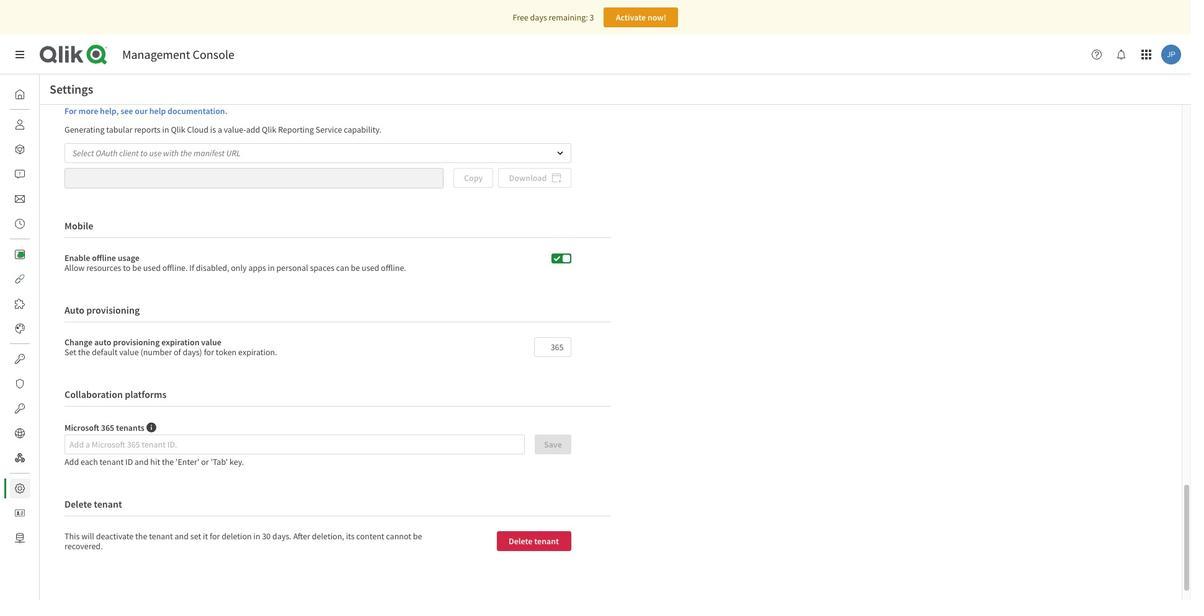 Task type: locate. For each thing, give the bounding box(es) containing it.
with
[[163, 148, 179, 159]]

the inside field
[[181, 148, 192, 159]]

0 horizontal spatial delete tenant
[[65, 498, 122, 511]]

delete tenant button
[[497, 532, 571, 552]]

after
[[293, 531, 310, 542]]

value
[[201, 337, 222, 348], [119, 347, 139, 358]]

key.
[[230, 457, 244, 468]]

offline. right the can
[[381, 262, 407, 273]]

set
[[65, 347, 76, 358]]

remaining:
[[549, 12, 588, 23]]

console
[[193, 47, 235, 62]]

help
[[149, 106, 166, 117]]

2 used from the left
[[362, 262, 380, 273]]

value right expiration
[[201, 337, 222, 348]]

1 horizontal spatial delete
[[509, 536, 533, 547]]

the right with
[[181, 148, 192, 159]]

1 vertical spatial for
[[210, 531, 220, 542]]

the
[[181, 148, 192, 159], [78, 347, 90, 358], [162, 457, 174, 468], [135, 531, 147, 542]]

client
[[119, 148, 139, 159]]

set
[[190, 531, 201, 542]]

only
[[231, 262, 247, 273]]

tabular
[[106, 124, 133, 136]]

our
[[135, 106, 148, 117]]

2 horizontal spatial in
[[268, 262, 275, 273]]

content link
[[10, 245, 69, 264]]

be right resources
[[132, 262, 141, 273]]

0 vertical spatial delete tenant
[[65, 498, 122, 511]]

spaces image
[[15, 145, 25, 155]]

30
[[262, 531, 271, 542]]

token
[[216, 347, 237, 358]]

deletion,
[[312, 531, 344, 542]]

for right the days) on the left bottom of the page
[[204, 347, 214, 358]]

0 horizontal spatial delete
[[65, 498, 92, 511]]

change
[[65, 337, 93, 348]]

in right reports
[[162, 124, 169, 136]]

0 vertical spatial for
[[204, 347, 214, 358]]

auto provisioning
[[65, 304, 140, 316]]

0 vertical spatial provisioning
[[86, 304, 140, 316]]

for
[[204, 347, 214, 358], [210, 531, 220, 542]]

offline. left if
[[162, 262, 188, 273]]

1 vertical spatial delete
[[509, 536, 533, 547]]

'enter'
[[176, 457, 200, 468]]

'tab'
[[211, 457, 228, 468]]

manifest
[[194, 148, 225, 159]]

1 vertical spatial in
[[268, 262, 275, 273]]

Select OAuth client to use with the manifest URL field
[[65, 144, 571, 164]]

qlik left cloud
[[171, 124, 185, 136]]

provisioning up auto
[[86, 304, 140, 316]]

can
[[336, 262, 349, 273]]

1 horizontal spatial qlik
[[262, 124, 276, 136]]

to inside field
[[140, 148, 148, 159]]

None field
[[535, 338, 571, 357]]

None text field
[[65, 168, 444, 188]]

in inside "enable offline usage allow resources to be used offline. if disabled, only apps in personal spaces can be used offline."
[[268, 262, 275, 273]]

for inside 'change auto provisioning expiration value set the default value (number of days) for token expiration.'
[[204, 347, 214, 358]]

0 horizontal spatial be
[[132, 262, 141, 273]]

url
[[226, 148, 241, 159]]

expiration
[[162, 337, 200, 348]]

select
[[73, 148, 94, 159]]

2 vertical spatial in
[[254, 531, 261, 542]]

and right id
[[135, 457, 149, 468]]

to
[[140, 148, 148, 159], [123, 262, 131, 273]]

1 vertical spatial and
[[175, 531, 189, 542]]

1 vertical spatial provisioning
[[113, 337, 160, 348]]

the right deactivate
[[135, 531, 147, 542]]

be right cannot
[[413, 531, 422, 542]]

identity provider image
[[15, 509, 25, 519]]

0 horizontal spatial qlik
[[171, 124, 185, 136]]

value right default
[[119, 347, 139, 358]]

1 horizontal spatial to
[[140, 148, 148, 159]]

provisioning
[[86, 304, 140, 316], [113, 337, 160, 348]]

be
[[132, 262, 141, 273], [351, 262, 360, 273], [413, 531, 422, 542]]

for right it in the bottom left of the page
[[210, 531, 220, 542]]

for more help, see our help documentation.
[[65, 106, 228, 117]]

be right the can
[[351, 262, 360, 273]]

tenant inside this will deactivate the tenant and set it for deletion in 30 days. after deletion, its content cannot be recovered.
[[149, 531, 173, 542]]

0 vertical spatial delete
[[65, 498, 92, 511]]

1 horizontal spatial be
[[351, 262, 360, 273]]

a
[[218, 124, 222, 136]]

0 horizontal spatial used
[[143, 262, 161, 273]]

cannot
[[386, 531, 412, 542]]

of
[[174, 347, 181, 358]]

content security policy image
[[15, 379, 25, 389]]

1 horizontal spatial in
[[254, 531, 261, 542]]

provisioning right auto
[[113, 337, 160, 348]]

and left set
[[175, 531, 189, 542]]

add
[[65, 457, 79, 468]]

used right usage
[[143, 262, 161, 273]]

in left 30
[[254, 531, 261, 542]]

and
[[135, 457, 149, 468], [175, 531, 189, 542]]

settings
[[50, 81, 93, 97]]

1 horizontal spatial delete tenant
[[509, 536, 559, 547]]

collaboration platforms
[[65, 388, 167, 401]]

is
[[210, 124, 216, 136]]

2 qlik from the left
[[262, 124, 276, 136]]

the for default
[[78, 347, 90, 358]]

the right set
[[78, 347, 90, 358]]

used right the can
[[362, 262, 380, 273]]

1 horizontal spatial offline.
[[381, 262, 407, 273]]

0 horizontal spatial to
[[123, 262, 131, 273]]

1 vertical spatial to
[[123, 262, 131, 273]]

1 offline. from the left
[[162, 262, 188, 273]]

0 horizontal spatial and
[[135, 457, 149, 468]]

to right resources
[[123, 262, 131, 273]]

for more help, see our help documentation. link
[[65, 106, 228, 117]]

0 vertical spatial to
[[140, 148, 148, 159]]

0 vertical spatial and
[[135, 457, 149, 468]]

0 horizontal spatial in
[[162, 124, 169, 136]]

for inside this will deactivate the tenant and set it for deletion in 30 days. after deletion, its content cannot be recovered.
[[210, 531, 220, 542]]

to left use
[[140, 148, 148, 159]]

1 vertical spatial delete tenant
[[509, 536, 559, 547]]

navigation pane element
[[0, 79, 69, 554]]

free
[[513, 12, 529, 23]]

hit
[[150, 457, 160, 468]]

the right hit
[[162, 457, 174, 468]]

offline
[[92, 252, 116, 264]]

activate now!
[[616, 12, 667, 23]]

help,
[[100, 106, 119, 117]]

documentation.
[[168, 106, 228, 117]]

qlik right the add
[[262, 124, 276, 136]]

select oauth client to use with the manifest url
[[73, 148, 241, 159]]

tenants
[[116, 422, 145, 434]]

content
[[40, 249, 69, 260]]

in right apps
[[268, 262, 275, 273]]

this will deactivate the tenant and set it for deletion in 30 days. after deletion, its content cannot be recovered.
[[65, 531, 422, 552]]

the for 'enter'
[[162, 457, 174, 468]]

the inside 'change auto provisioning expiration value set the default value (number of days) for token expiration.'
[[78, 347, 90, 358]]

2 horizontal spatial be
[[413, 531, 422, 542]]

1 horizontal spatial and
[[175, 531, 189, 542]]

0 horizontal spatial offline.
[[162, 262, 188, 273]]

expiration.
[[238, 347, 277, 358]]

1 horizontal spatial used
[[362, 262, 380, 273]]

management console element
[[122, 47, 235, 62]]

generating
[[65, 124, 105, 136]]

delete tenant
[[65, 498, 122, 511], [509, 536, 559, 547]]

apps
[[249, 262, 266, 273]]



Task type: describe. For each thing, give the bounding box(es) containing it.
api keys image
[[15, 354, 25, 364]]

platforms
[[125, 388, 167, 401]]

spaces
[[40, 144, 65, 155]]

free days remaining: 3
[[513, 12, 594, 23]]

tenant inside delete tenant button
[[535, 536, 559, 547]]

mobile
[[65, 219, 93, 232]]

home image
[[15, 89, 25, 99]]

or
[[201, 457, 209, 468]]

2 offline. from the left
[[381, 262, 407, 273]]

personal
[[277, 262, 308, 273]]

now!
[[648, 12, 667, 23]]

365
[[101, 422, 114, 434]]

more
[[79, 106, 98, 117]]

(number
[[141, 347, 172, 358]]

be inside this will deactivate the tenant and set it for deletion in 30 days. after deletion, its content cannot be recovered.
[[413, 531, 422, 542]]

management
[[122, 47, 190, 62]]

users image
[[15, 120, 25, 130]]

for
[[65, 106, 77, 117]]

capability.
[[344, 124, 382, 136]]

reporting
[[278, 124, 314, 136]]

delete inside button
[[509, 536, 533, 547]]

content image
[[15, 250, 25, 260]]

days
[[531, 12, 547, 23]]

activate now! link
[[604, 7, 679, 27]]

new connector image
[[18, 252, 24, 258]]

in inside this will deactivate the tenant and set it for deletion in 30 days. after deletion, its content cannot be recovered.
[[254, 531, 261, 542]]

collaboration
[[65, 388, 123, 401]]

days.
[[273, 531, 292, 542]]

0 vertical spatial in
[[162, 124, 169, 136]]

days)
[[183, 347, 202, 358]]

spaces
[[310, 262, 335, 273]]

allow
[[65, 262, 85, 273]]

generating tabular reports in qlik cloud is a value-add qlik reporting service capability.
[[65, 124, 382, 136]]

add microsoft 365 tenants that can be used as collaboration channels. image
[[145, 422, 158, 434]]

delete tenant inside button
[[509, 536, 559, 547]]

enable offline usage allow resources to be used offline. if disabled, only apps in personal spaces can be used offline.
[[65, 252, 407, 273]]

and inside this will deactivate the tenant and set it for deletion in 30 days. after deletion, its content cannot be recovered.
[[175, 531, 189, 542]]

home
[[40, 89, 62, 100]]

oauth
[[96, 148, 118, 159]]

microsoft 365 tenants
[[65, 422, 145, 434]]

1 used from the left
[[143, 262, 161, 273]]

resources
[[86, 262, 121, 273]]

management console
[[122, 47, 235, 62]]

it
[[203, 531, 208, 542]]

deactivate
[[96, 531, 134, 542]]

auto
[[65, 304, 84, 316]]

spaces link
[[10, 140, 65, 160]]

3
[[590, 12, 594, 23]]

this
[[65, 531, 80, 542]]

see
[[121, 106, 133, 117]]

add
[[246, 124, 260, 136]]

activate
[[616, 12, 646, 23]]

use
[[149, 148, 162, 159]]

will
[[81, 531, 94, 542]]

change auto provisioning expiration value set the default value (number of days) for token expiration.
[[65, 337, 277, 358]]

provisioning inside 'change auto provisioning expiration value set the default value (number of days) for token expiration.'
[[113, 337, 160, 348]]

enable
[[65, 252, 90, 264]]

usage
[[118, 252, 140, 264]]

1 horizontal spatial value
[[201, 337, 222, 348]]

1 qlik from the left
[[171, 124, 185, 136]]

id
[[125, 457, 133, 468]]

its
[[346, 531, 355, 542]]

to inside "enable offline usage allow resources to be used offline. if disabled, only apps in personal spaces can be used offline."
[[123, 262, 131, 273]]

auto
[[94, 337, 111, 348]]

the for manifest
[[181, 148, 192, 159]]

james peterson image
[[1162, 45, 1182, 65]]

deletion
[[222, 531, 252, 542]]

microsoft
[[65, 422, 99, 434]]

cloud
[[187, 124, 209, 136]]

content
[[357, 531, 385, 542]]

open sidebar menu image
[[15, 50, 25, 60]]

Add a Microsoft 365 tenant ID. text field
[[70, 435, 525, 455]]

default
[[92, 347, 118, 358]]

home link
[[10, 84, 62, 104]]

value-
[[224, 124, 246, 136]]

data gateways image
[[15, 534, 25, 544]]

0 horizontal spatial value
[[119, 347, 139, 358]]

each
[[81, 457, 98, 468]]

recovered.
[[65, 541, 103, 552]]

the inside this will deactivate the tenant and set it for deletion in 30 days. after deletion, its content cannot be recovered.
[[135, 531, 147, 542]]

service
[[316, 124, 342, 136]]

reports
[[134, 124, 161, 136]]

disabled,
[[196, 262, 229, 273]]

if
[[190, 262, 194, 273]]

add each tenant id and hit the 'enter' or 'tab' key.
[[65, 457, 244, 468]]



Task type: vqa. For each thing, say whether or not it's contained in the screenshot.
the "Settings"
yes



